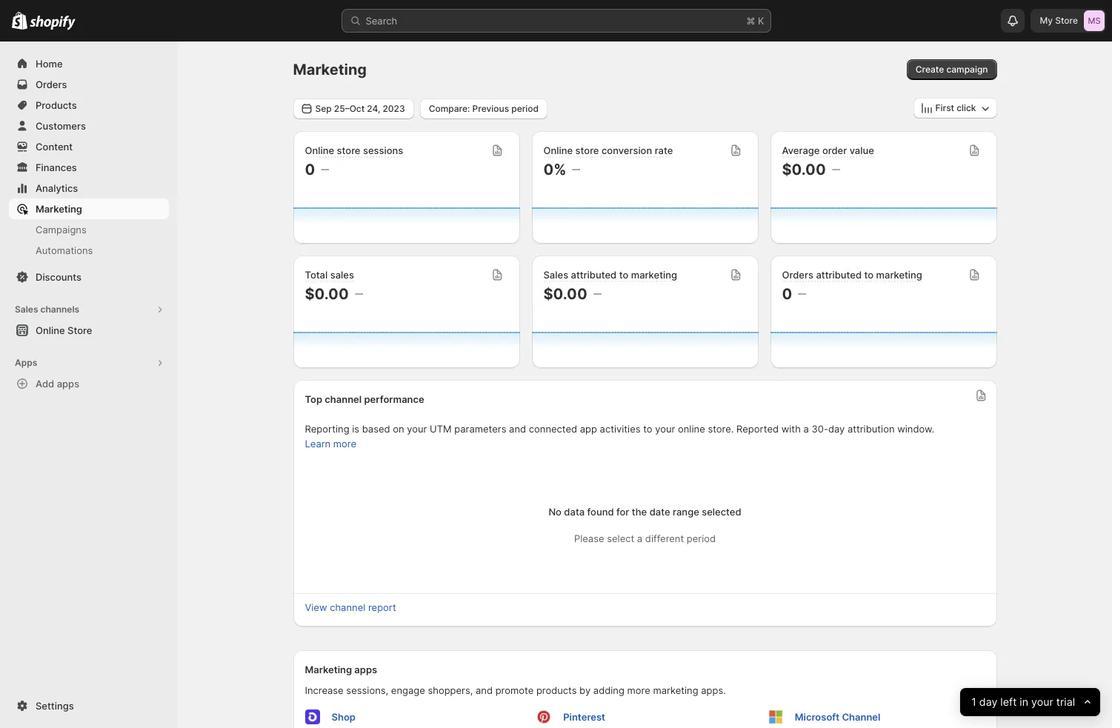 Task type: vqa. For each thing, say whether or not it's contained in the screenshot.


Task type: describe. For each thing, give the bounding box(es) containing it.
k
[[758, 15, 765, 27]]

home link
[[9, 53, 169, 74]]

finances link
[[9, 157, 169, 178]]

sep
[[315, 103, 332, 114]]

$0.00 for average
[[782, 161, 826, 179]]

more inside the reporting is based on your utm parameters and connected app activities to your online store. reported with a 30-day attribution window. learn more
[[333, 438, 357, 450]]

view
[[305, 602, 327, 614]]

to inside the reporting is based on your utm parameters and connected app activities to your online store. reported with a 30-day attribution window. learn more
[[644, 423, 653, 435]]

select
[[607, 533, 635, 545]]

day inside dropdown button
[[980, 696, 998, 709]]

online store button
[[0, 320, 178, 341]]

top channel performance
[[305, 394, 425, 405]]

activities
[[600, 423, 641, 435]]

settings link
[[9, 696, 169, 717]]

discounts
[[36, 271, 82, 283]]

channels
[[40, 304, 79, 315]]

app
[[580, 423, 597, 435]]

0%
[[544, 161, 567, 179]]

online store conversion rate
[[544, 145, 673, 156]]

24,
[[367, 103, 381, 114]]

day inside the reporting is based on your utm parameters and connected app activities to your online store. reported with a 30-day attribution window. learn more
[[829, 423, 845, 435]]

analytics link
[[9, 178, 169, 199]]

marketing link
[[9, 199, 169, 219]]

sales channels button
[[9, 299, 169, 320]]

shop
[[332, 712, 356, 723]]

rate
[[655, 145, 673, 156]]

add apps button
[[9, 374, 169, 394]]

0 horizontal spatial a
[[637, 533, 643, 545]]

increase
[[305, 685, 344, 697]]

sessions
[[363, 145, 403, 156]]

customers link
[[9, 116, 169, 136]]

total
[[305, 269, 328, 281]]

no change image for order
[[832, 164, 840, 176]]

please select a different period
[[574, 533, 716, 545]]

$0.00 for total
[[305, 285, 349, 303]]

reporting
[[305, 423, 350, 435]]

add apps
[[36, 378, 79, 390]]

analytics
[[36, 182, 78, 194]]

store for 0%
[[576, 145, 599, 156]]

range
[[673, 506, 700, 518]]

attributed for 0
[[816, 269, 862, 281]]

automations link
[[9, 240, 169, 261]]

marketing for $0.00
[[631, 269, 678, 281]]

pinterest link
[[563, 712, 606, 723]]

compare: previous period
[[429, 103, 539, 114]]

a inside the reporting is based on your utm parameters and connected app activities to your online store. reported with a 30-day attribution window. learn more
[[804, 423, 809, 435]]

my store
[[1040, 15, 1079, 26]]

sales attributed to marketing
[[544, 269, 678, 281]]

learn more link
[[305, 438, 357, 450]]

view channel report
[[305, 602, 396, 614]]

campaign
[[947, 64, 989, 75]]

apps
[[15, 357, 37, 368]]

order
[[823, 145, 847, 156]]

previous
[[473, 103, 509, 114]]

sessions,
[[346, 685, 389, 697]]

online store sessions
[[305, 145, 403, 156]]

campaigns
[[36, 224, 87, 236]]

no data found for the date range selected
[[549, 506, 742, 518]]

apps for marketing apps
[[355, 664, 377, 676]]

store for online store
[[68, 325, 92, 337]]

average
[[782, 145, 820, 156]]

in
[[1020, 696, 1029, 709]]

30-
[[812, 423, 829, 435]]

orders for orders attributed to marketing
[[782, 269, 814, 281]]

discounts link
[[9, 267, 169, 288]]

report
[[368, 602, 396, 614]]

to for $0.00
[[619, 269, 629, 281]]

no change image for 0%
[[573, 164, 581, 176]]

sales channels
[[15, 304, 79, 315]]

your for 1
[[1032, 696, 1054, 709]]

finances
[[36, 162, 77, 173]]

and inside the reporting is based on your utm parameters and connected app activities to your online store. reported with a 30-day attribution window. learn more
[[509, 423, 526, 435]]

conversion
[[602, 145, 652, 156]]

0 horizontal spatial shopify image
[[12, 12, 28, 30]]

settings
[[36, 701, 74, 712]]

please
[[574, 533, 605, 545]]

first click button
[[914, 98, 997, 119]]

data
[[564, 506, 585, 518]]

1 day left in your trial
[[972, 696, 1075, 709]]

1 horizontal spatial period
[[687, 533, 716, 545]]

⌘ k
[[747, 15, 765, 27]]

date
[[650, 506, 671, 518]]

store for 0
[[337, 145, 361, 156]]

sep 25–oct 24, 2023 button
[[293, 98, 414, 119]]

no change image for store
[[321, 164, 329, 176]]

products link
[[9, 95, 169, 116]]

utm
[[430, 423, 452, 435]]

your for reporting
[[407, 423, 427, 435]]

products
[[537, 685, 577, 697]]

online store
[[36, 325, 92, 337]]

shoppers,
[[428, 685, 473, 697]]



Task type: locate. For each thing, give the bounding box(es) containing it.
your inside dropdown button
[[1032, 696, 1054, 709]]

1 horizontal spatial a
[[804, 423, 809, 435]]

more down the is
[[333, 438, 357, 450]]

0 vertical spatial sales
[[544, 269, 569, 281]]

period down range
[[687, 533, 716, 545]]

1
[[972, 696, 977, 709]]

reporting is based on your utm parameters and connected app activities to your online store. reported with a 30-day attribution window. learn more
[[305, 423, 935, 450]]

learn
[[305, 438, 331, 450]]

orders for orders
[[36, 79, 67, 90]]

channel for top
[[325, 394, 362, 405]]

1 vertical spatial day
[[980, 696, 998, 709]]

sales
[[330, 269, 354, 281]]

1 horizontal spatial more
[[628, 685, 651, 697]]

$0.00 down sales attributed to marketing
[[544, 285, 588, 303]]

0 vertical spatial more
[[333, 438, 357, 450]]

a left 30-
[[804, 423, 809, 435]]

channel right view
[[330, 602, 366, 614]]

no change image right 0%
[[573, 164, 581, 176]]

my store image
[[1084, 10, 1105, 31]]

home
[[36, 58, 63, 70]]

create campaign button
[[907, 59, 997, 80]]

more
[[333, 438, 357, 450], [628, 685, 651, 697]]

1 vertical spatial sales
[[15, 304, 38, 315]]

day
[[829, 423, 845, 435], [980, 696, 998, 709]]

0 down orders attributed to marketing
[[782, 285, 793, 303]]

1 horizontal spatial store
[[1056, 15, 1079, 26]]

no change image
[[573, 164, 581, 176], [594, 288, 602, 300], [799, 288, 807, 300]]

your
[[407, 423, 427, 435], [655, 423, 676, 435], [1032, 696, 1054, 709]]

1 horizontal spatial your
[[655, 423, 676, 435]]

and
[[509, 423, 526, 435], [476, 685, 493, 697]]

based
[[362, 423, 390, 435]]

day left the attribution
[[829, 423, 845, 435]]

0 horizontal spatial more
[[333, 438, 357, 450]]

no change image for 0
[[799, 288, 807, 300]]

your right the on
[[407, 423, 427, 435]]

adding
[[594, 685, 625, 697]]

1 vertical spatial store
[[68, 325, 92, 337]]

2 store from the left
[[576, 145, 599, 156]]

period inside dropdown button
[[512, 103, 539, 114]]

trial
[[1057, 696, 1075, 709]]

0 vertical spatial apps
[[57, 378, 79, 390]]

1 horizontal spatial apps
[[355, 664, 377, 676]]

0 vertical spatial day
[[829, 423, 845, 435]]

orders
[[36, 79, 67, 90], [782, 269, 814, 281]]

attributed for $0.00
[[571, 269, 617, 281]]

search
[[366, 15, 398, 27]]

no change image for sales
[[355, 288, 363, 300]]

0
[[305, 161, 315, 179], [782, 285, 793, 303]]

1 vertical spatial period
[[687, 533, 716, 545]]

content link
[[9, 136, 169, 157]]

1 horizontal spatial 0
[[782, 285, 793, 303]]

performance
[[364, 394, 425, 405]]

0 vertical spatial a
[[804, 423, 809, 435]]

$0.00
[[782, 161, 826, 179], [305, 285, 349, 303], [544, 285, 588, 303]]

1 horizontal spatial sales
[[544, 269, 569, 281]]

store inside button
[[68, 325, 92, 337]]

more right adding
[[628, 685, 651, 697]]

2 horizontal spatial to
[[865, 269, 874, 281]]

1 horizontal spatial $0.00
[[544, 285, 588, 303]]

apps right add
[[57, 378, 79, 390]]

$0.00 for sales
[[544, 285, 588, 303]]

marketing down analytics
[[36, 203, 82, 215]]

0 horizontal spatial to
[[619, 269, 629, 281]]

1 horizontal spatial and
[[509, 423, 526, 435]]

sales for sales attributed to marketing
[[544, 269, 569, 281]]

no change image
[[321, 164, 329, 176], [832, 164, 840, 176], [355, 288, 363, 300]]

1 horizontal spatial no change image
[[594, 288, 602, 300]]

selected
[[702, 506, 742, 518]]

sales for sales channels
[[15, 304, 38, 315]]

1 horizontal spatial to
[[644, 423, 653, 435]]

0 horizontal spatial online
[[36, 325, 65, 337]]

2 horizontal spatial your
[[1032, 696, 1054, 709]]

store left conversion
[[576, 145, 599, 156]]

and left connected
[[509, 423, 526, 435]]

left
[[1001, 696, 1017, 709]]

0 vertical spatial 0
[[305, 161, 315, 179]]

store down sales channels button
[[68, 325, 92, 337]]

marketing
[[293, 61, 367, 79], [36, 203, 82, 215], [305, 664, 352, 676]]

apps button
[[9, 353, 169, 374]]

create campaign
[[916, 64, 989, 75]]

parameters
[[455, 423, 507, 435]]

marketing up sep
[[293, 61, 367, 79]]

0 horizontal spatial store
[[68, 325, 92, 337]]

0 horizontal spatial apps
[[57, 378, 79, 390]]

2 horizontal spatial $0.00
[[782, 161, 826, 179]]

0 horizontal spatial orders
[[36, 79, 67, 90]]

2 vertical spatial marketing
[[305, 664, 352, 676]]

your left online
[[655, 423, 676, 435]]

1 vertical spatial a
[[637, 533, 643, 545]]

online down sep
[[305, 145, 334, 156]]

attribution
[[848, 423, 895, 435]]

content
[[36, 141, 73, 153]]

1 vertical spatial more
[[628, 685, 651, 697]]

the
[[632, 506, 647, 518]]

0 horizontal spatial day
[[829, 423, 845, 435]]

channel for view
[[330, 602, 366, 614]]

sales inside button
[[15, 304, 38, 315]]

0 horizontal spatial sales
[[15, 304, 38, 315]]

compare: previous period button
[[420, 98, 548, 119]]

channel right top at the bottom left
[[325, 394, 362, 405]]

for
[[617, 506, 630, 518]]

1 vertical spatial marketing
[[36, 203, 82, 215]]

online store link
[[9, 320, 169, 341]]

to for 0
[[865, 269, 874, 281]]

channel inside button
[[330, 602, 366, 614]]

0 vertical spatial marketing
[[293, 61, 367, 79]]

0 horizontal spatial period
[[512, 103, 539, 114]]

day right 1
[[980, 696, 998, 709]]

automations
[[36, 245, 93, 256]]

top
[[305, 394, 323, 405]]

marketing for 0
[[877, 269, 923, 281]]

no
[[549, 506, 562, 518]]

no change image for $0.00
[[594, 288, 602, 300]]

2 horizontal spatial online
[[544, 145, 573, 156]]

view channel report button
[[296, 597, 405, 618]]

apps up sessions,
[[355, 664, 377, 676]]

found
[[588, 506, 614, 518]]

orders link
[[9, 74, 169, 95]]

1 horizontal spatial attributed
[[816, 269, 862, 281]]

click
[[957, 102, 977, 113]]

1 horizontal spatial online
[[305, 145, 334, 156]]

2023
[[383, 103, 405, 114]]

no change image down orders attributed to marketing
[[799, 288, 807, 300]]

online for 0
[[305, 145, 334, 156]]

my
[[1040, 15, 1053, 26]]

1 store from the left
[[337, 145, 361, 156]]

your right in
[[1032, 696, 1054, 709]]

marketing apps
[[305, 664, 377, 676]]

$0.00 down average at the top right of the page
[[782, 161, 826, 179]]

compare:
[[429, 103, 470, 114]]

by
[[580, 685, 591, 697]]

0 vertical spatial period
[[512, 103, 539, 114]]

2 horizontal spatial no change image
[[799, 288, 807, 300]]

store for my store
[[1056, 15, 1079, 26]]

marketing up increase
[[305, 664, 352, 676]]

apps for add apps
[[57, 378, 79, 390]]

products
[[36, 99, 77, 111]]

1 vertical spatial apps
[[355, 664, 377, 676]]

1 horizontal spatial no change image
[[355, 288, 363, 300]]

0 vertical spatial channel
[[325, 394, 362, 405]]

channel
[[842, 712, 881, 723]]

0 horizontal spatial store
[[337, 145, 361, 156]]

period right previous
[[512, 103, 539, 114]]

2 horizontal spatial no change image
[[832, 164, 840, 176]]

a right select
[[637, 533, 643, 545]]

1 horizontal spatial shopify image
[[30, 15, 76, 30]]

online down sales channels
[[36, 325, 65, 337]]

online for 0%
[[544, 145, 573, 156]]

is
[[352, 423, 360, 435]]

shopify image
[[12, 12, 28, 30], [30, 15, 76, 30]]

sep 25–oct 24, 2023
[[315, 103, 405, 114]]

0 for orders
[[782, 285, 793, 303]]

0 horizontal spatial no change image
[[573, 164, 581, 176]]

apps.
[[701, 685, 726, 697]]

campaigns link
[[9, 219, 169, 240]]

reported
[[737, 423, 779, 435]]

0 vertical spatial orders
[[36, 79, 67, 90]]

0 vertical spatial store
[[1056, 15, 1079, 26]]

online inside button
[[36, 325, 65, 337]]

no change image down sales attributed to marketing
[[594, 288, 602, 300]]

1 vertical spatial orders
[[782, 269, 814, 281]]

first
[[936, 102, 955, 113]]

1 horizontal spatial orders
[[782, 269, 814, 281]]

store right 'my' on the right top
[[1056, 15, 1079, 26]]

1 vertical spatial 0
[[782, 285, 793, 303]]

0 horizontal spatial and
[[476, 685, 493, 697]]

0 down online store sessions
[[305, 161, 315, 179]]

online up 0%
[[544, 145, 573, 156]]

microsoft
[[795, 712, 840, 723]]

apps inside 'button'
[[57, 378, 79, 390]]

attributed
[[571, 269, 617, 281], [816, 269, 862, 281]]

$0.00 down total sales
[[305, 285, 349, 303]]

2 attributed from the left
[[816, 269, 862, 281]]

1 day left in your trial button
[[960, 689, 1101, 717]]

add
[[36, 378, 54, 390]]

value
[[850, 145, 875, 156]]

0 horizontal spatial 0
[[305, 161, 315, 179]]

pinterest
[[563, 712, 606, 723]]

store
[[337, 145, 361, 156], [576, 145, 599, 156]]

1 horizontal spatial store
[[576, 145, 599, 156]]

0 horizontal spatial no change image
[[321, 164, 329, 176]]

0 horizontal spatial your
[[407, 423, 427, 435]]

1 vertical spatial channel
[[330, 602, 366, 614]]

⌘
[[747, 15, 756, 27]]

1 horizontal spatial day
[[980, 696, 998, 709]]

sales
[[544, 269, 569, 281], [15, 304, 38, 315]]

store left the sessions
[[337, 145, 361, 156]]

1 attributed from the left
[[571, 269, 617, 281]]

customers
[[36, 120, 86, 132]]

0 horizontal spatial $0.00
[[305, 285, 349, 303]]

connected
[[529, 423, 578, 435]]

1 vertical spatial and
[[476, 685, 493, 697]]

create
[[916, 64, 945, 75]]

online
[[678, 423, 705, 435]]

microsoft channel
[[795, 712, 881, 723]]

0 horizontal spatial attributed
[[571, 269, 617, 281]]

25–oct
[[334, 103, 365, 114]]

and left promote
[[476, 685, 493, 697]]

0 vertical spatial and
[[509, 423, 526, 435]]

0 for online
[[305, 161, 315, 179]]



